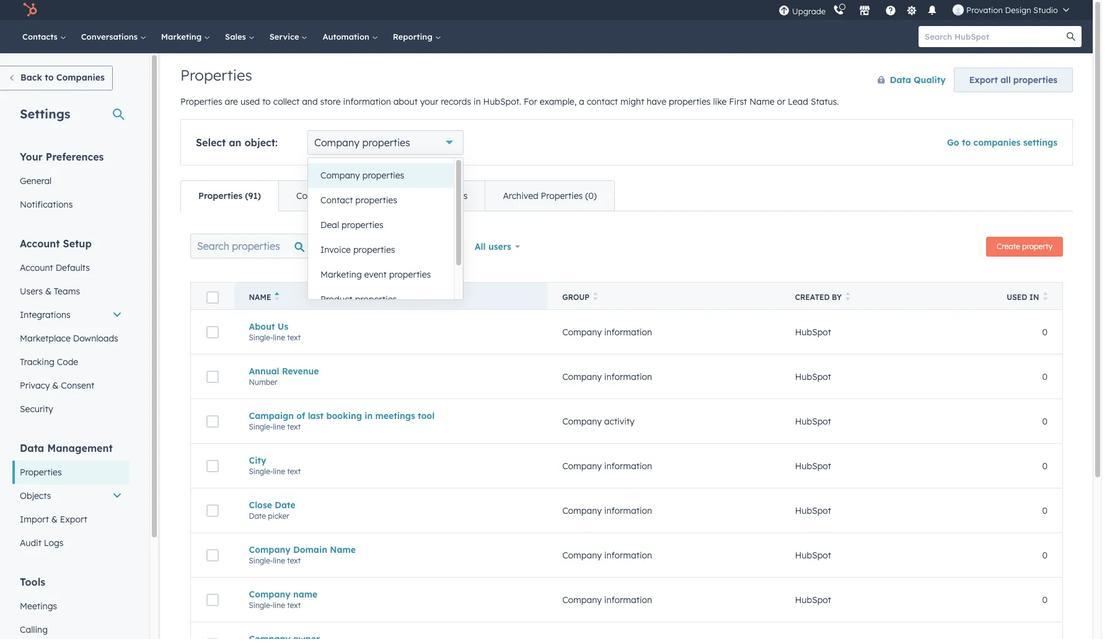 Task type: describe. For each thing, give the bounding box(es) containing it.
company name single-line text
[[249, 589, 318, 610]]

to for go
[[962, 137, 971, 148]]

us
[[278, 321, 288, 332]]

company activity
[[562, 416, 635, 427]]

objects button
[[12, 484, 130, 508]]

press to sort. element for group
[[593, 292, 598, 302]]

security
[[20, 404, 53, 415]]

properties inside button
[[1013, 74, 1057, 86]]

line inside company domain name single-line text
[[273, 556, 285, 565]]

properties inside properties link
[[20, 467, 62, 478]]

hubspot for close date
[[795, 505, 831, 516]]

an
[[229, 136, 241, 149]]

conditional
[[296, 190, 343, 201]]

all for all users
[[475, 241, 486, 252]]

(91)
[[245, 190, 261, 201]]

calling link
[[12, 618, 130, 639]]

event
[[364, 269, 387, 280]]

sales
[[225, 32, 248, 42]]

james peterson image
[[953, 4, 964, 15]]

single- inside campaign of last booking in meetings tool single-line text
[[249, 422, 273, 431]]

setup
[[63, 237, 92, 250]]

object:
[[244, 136, 278, 149]]

notifications image
[[927, 6, 938, 17]]

in
[[1029, 293, 1039, 302]]

company information for close date
[[562, 505, 652, 516]]

0 for campaign of last booking in meetings tool
[[1042, 416, 1048, 427]]

contact
[[320, 195, 353, 206]]

city button
[[249, 455, 533, 466]]

information for company domain name
[[604, 549, 652, 561]]

in inside campaign of last booking in meetings tool single-line text
[[365, 410, 373, 421]]

text inside campaign of last booking in meetings tool single-line text
[[287, 422, 301, 431]]

line inside campaign of last booking in meetings tool single-line text
[[273, 422, 285, 431]]

text inside company domain name single-line text
[[287, 556, 301, 565]]

users & teams link
[[12, 280, 130, 303]]

1 horizontal spatial date
[[275, 499, 295, 510]]

upgrade
[[792, 6, 826, 16]]

archived properties (0)
[[503, 190, 597, 201]]

hubspot for company domain name
[[795, 549, 831, 561]]

might
[[620, 96, 644, 107]]

audit logs link
[[12, 531, 130, 555]]

calling icon button
[[828, 2, 849, 18]]

downloads
[[73, 333, 118, 344]]

0 for annual revenue
[[1042, 371, 1048, 382]]

or
[[777, 96, 785, 107]]

archived
[[503, 190, 538, 201]]

your
[[20, 151, 43, 163]]

tool
[[418, 410, 435, 421]]

hubspot for about us
[[795, 326, 831, 338]]

close date date picker
[[249, 499, 295, 520]]

properties down marketing event properties at left
[[355, 294, 397, 305]]

collect
[[273, 96, 300, 107]]

properties link
[[12, 461, 130, 484]]

tab list containing properties (91)
[[180, 180, 615, 211]]

notifications link
[[12, 193, 130, 216]]

press to sort. image for used in
[[1043, 292, 1048, 301]]

select an object:
[[196, 136, 278, 149]]

all users
[[475, 241, 511, 252]]

users & teams
[[20, 286, 80, 297]]

created by button
[[780, 282, 988, 310]]

information for company name
[[604, 594, 652, 605]]

properties left like
[[669, 96, 711, 107]]

conversations
[[81, 32, 140, 42]]

are
[[225, 96, 238, 107]]

revenue
[[282, 365, 319, 377]]

deal properties button
[[308, 213, 454, 237]]

export all properties
[[969, 74, 1057, 86]]

ascending sort. press to sort descending. image
[[275, 292, 279, 301]]

automation
[[323, 32, 372, 42]]

line inside company name single-line text
[[273, 600, 285, 610]]

& for teams
[[45, 286, 51, 297]]

company inside popup button
[[314, 136, 359, 149]]

properties inside archived properties (0) link
[[541, 190, 583, 201]]

general
[[20, 175, 52, 187]]

types
[[426, 241, 450, 252]]

audit logs
[[20, 537, 63, 549]]

by
[[832, 293, 842, 302]]

invoice properties button
[[308, 237, 454, 262]]

hubspot for campaign of last booking in meetings tool
[[795, 416, 831, 427]]

meetings link
[[12, 594, 130, 618]]

company properties inside button
[[320, 170, 404, 181]]

tracking
[[20, 356, 54, 368]]

records
[[441, 96, 471, 107]]

contact
[[587, 96, 618, 107]]

create property
[[997, 242, 1052, 251]]

quality
[[914, 74, 946, 86]]

properties (91) link
[[181, 181, 278, 211]]

properties up the groups
[[342, 219, 383, 231]]

hubspot for company name
[[795, 594, 831, 605]]

tab panel containing all groups
[[180, 211, 1073, 639]]

properties left are on the left
[[180, 96, 222, 107]]

Search HubSpot search field
[[919, 26, 1070, 47]]

used in button
[[988, 282, 1063, 310]]

all for all field types
[[391, 241, 402, 252]]

hubspot.
[[483, 96, 521, 107]]

help image
[[885, 6, 896, 17]]

company inside company domain name single-line text
[[249, 544, 290, 555]]

studio
[[1034, 5, 1058, 15]]

and
[[302, 96, 318, 107]]

settings
[[1023, 137, 1057, 148]]

about
[[393, 96, 418, 107]]

marketplaces image
[[859, 6, 870, 17]]

companies
[[56, 72, 105, 83]]

data for data quality
[[890, 74, 911, 86]]

invoice
[[320, 244, 351, 255]]

notifications
[[20, 199, 73, 210]]

name
[[293, 589, 318, 600]]

activity
[[604, 416, 635, 427]]

marketing for marketing
[[161, 32, 204, 42]]

product properties
[[320, 294, 397, 305]]

privacy
[[20, 380, 50, 391]]

upgrade image
[[779, 5, 790, 16]]

tools element
[[12, 575, 130, 639]]

text inside company name single-line text
[[287, 600, 301, 610]]

teams
[[54, 286, 80, 297]]

company information for about us
[[562, 326, 652, 338]]

privacy & consent
[[20, 380, 94, 391]]

1 vertical spatial date
[[249, 511, 266, 520]]

first
[[729, 96, 747, 107]]

marketing for marketing event properties
[[320, 269, 362, 280]]

account defaults
[[20, 262, 90, 273]]

automation link
[[315, 20, 385, 53]]

line inside city single-line text
[[273, 466, 285, 476]]

used
[[1007, 293, 1027, 302]]

company name button
[[249, 589, 533, 600]]

hubspot for annual revenue
[[795, 371, 831, 382]]



Task type: vqa. For each thing, say whether or not it's contained in the screenshot.
Press to sort. "element"
yes



Task type: locate. For each thing, give the bounding box(es) containing it.
information for city
[[604, 460, 652, 471]]

1 horizontal spatial property
[[1022, 242, 1052, 251]]

0 vertical spatial date
[[275, 499, 295, 510]]

& right import
[[51, 514, 58, 525]]

campaign
[[249, 410, 294, 421]]

import
[[20, 514, 49, 525]]

text up close date date picker
[[287, 466, 301, 476]]

0 for close date
[[1042, 505, 1048, 516]]

5 0 from the top
[[1042, 505, 1048, 516]]

press to sort. image
[[845, 292, 850, 301], [1043, 292, 1048, 301]]

4 company information from the top
[[562, 505, 652, 516]]

to right back at left
[[45, 72, 54, 83]]

2 vertical spatial to
[[962, 137, 971, 148]]

1 vertical spatial to
[[262, 96, 271, 107]]

0 horizontal spatial name
[[249, 293, 271, 302]]

settings link
[[904, 3, 919, 16]]

conditional property logic
[[296, 190, 403, 201]]

company information for company name
[[562, 594, 652, 605]]

about
[[249, 321, 275, 332]]

2 company information from the top
[[562, 371, 652, 382]]

marketing up product
[[320, 269, 362, 280]]

created by
[[795, 293, 842, 302]]

1 vertical spatial company properties
[[320, 170, 404, 181]]

1 vertical spatial property
[[1022, 242, 1052, 251]]

export all properties button
[[954, 68, 1073, 92]]

0 horizontal spatial press to sort. element
[[593, 292, 598, 302]]

3 hubspot from the top
[[795, 416, 831, 427]]

2 account from the top
[[20, 262, 53, 273]]

1 horizontal spatial to
[[262, 96, 271, 107]]

0 horizontal spatial marketing
[[161, 32, 204, 42]]

press to sort. image right in
[[1043, 292, 1048, 301]]

last
[[308, 410, 324, 421]]

name left ascending sort. press to sort descending. element
[[249, 293, 271, 302]]

account setup element
[[12, 237, 130, 421]]

Search search field
[[190, 234, 314, 258]]

your preferences element
[[12, 150, 130, 216]]

5 company information from the top
[[562, 549, 652, 561]]

contacts link
[[15, 20, 74, 53]]

text
[[287, 333, 301, 342], [287, 422, 301, 431], [287, 466, 301, 476], [287, 556, 301, 565], [287, 600, 301, 610]]

to right used
[[262, 96, 271, 107]]

1 line from the top
[[273, 333, 285, 342]]

line down the us
[[273, 333, 285, 342]]

4 single- from the top
[[249, 556, 273, 565]]

0 vertical spatial property
[[346, 190, 381, 201]]

0 horizontal spatial property
[[346, 190, 381, 201]]

properties inside properties (91) link
[[198, 190, 243, 201]]

all inside all groups popup button
[[322, 241, 333, 252]]

account setup
[[20, 237, 92, 250]]

1 0 from the top
[[1042, 326, 1048, 338]]

ascending sort. press to sort descending. element
[[275, 292, 279, 302]]

line up close date date picker
[[273, 466, 285, 476]]

data inside button
[[890, 74, 911, 86]]

menu
[[777, 0, 1078, 20]]

export up audit logs link
[[60, 514, 87, 525]]

1 horizontal spatial data
[[890, 74, 911, 86]]

4 line from the top
[[273, 556, 285, 565]]

export inside data management element
[[60, 514, 87, 525]]

properties up logic
[[362, 170, 404, 181]]

conversations link
[[74, 20, 154, 53]]

3 press to sort. element from the left
[[1043, 292, 1048, 302]]

import & export link
[[12, 508, 130, 531]]

your preferences
[[20, 151, 104, 163]]

hubspot for city
[[795, 460, 831, 471]]

0 vertical spatial marketing
[[161, 32, 204, 42]]

integrations button
[[12, 303, 130, 327]]

press to sort. element right group
[[593, 292, 598, 302]]

marketing link
[[154, 20, 218, 53]]

search button
[[1061, 26, 1082, 47]]

properties inside popup button
[[362, 136, 410, 149]]

to for back
[[45, 72, 54, 83]]

0 for company name
[[1042, 594, 1048, 605]]

0 for city
[[1042, 460, 1048, 471]]

sales link
[[218, 20, 262, 53]]

product properties button
[[308, 287, 454, 312]]

1 vertical spatial account
[[20, 262, 53, 273]]

tracking code link
[[12, 350, 130, 374]]

text down name
[[287, 600, 301, 610]]

1 horizontal spatial marketing
[[320, 269, 362, 280]]

2 horizontal spatial all
[[475, 241, 486, 252]]

company information for city
[[562, 460, 652, 471]]

1 press to sort. image from the left
[[845, 292, 850, 301]]

0 vertical spatial &
[[45, 286, 51, 297]]

field
[[405, 241, 424, 252]]

press to sort. image
[[593, 292, 598, 301]]

0 horizontal spatial to
[[45, 72, 54, 83]]

4 0 from the top
[[1042, 460, 1048, 471]]

2 single- from the top
[[249, 422, 273, 431]]

text inside city single-line text
[[287, 466, 301, 476]]

3 0 from the top
[[1042, 416, 1048, 427]]

text down domain at the left bottom
[[287, 556, 301, 565]]

company domain name single-line text
[[249, 544, 356, 565]]

all inside all users "popup button"
[[475, 241, 486, 252]]

press to sort. image for created by
[[845, 292, 850, 301]]

2 0 from the top
[[1042, 371, 1048, 382]]

go
[[947, 137, 959, 148]]

3 company information from the top
[[562, 460, 652, 471]]

information for close date
[[604, 505, 652, 516]]

properties down company properties button
[[355, 195, 397, 206]]

2 text from the top
[[287, 422, 301, 431]]

annual
[[249, 365, 279, 377]]

tab panel
[[180, 211, 1073, 639]]

properties up "objects" on the bottom of the page
[[20, 467, 62, 478]]

to right go
[[962, 137, 971, 148]]

export left all
[[969, 74, 998, 86]]

name left or at the top of page
[[750, 96, 775, 107]]

status.
[[811, 96, 839, 107]]

1 horizontal spatial in
[[474, 96, 481, 107]]

contact properties
[[320, 195, 397, 206]]

1 company information from the top
[[562, 326, 652, 338]]

0 horizontal spatial date
[[249, 511, 266, 520]]

provation design studio button
[[945, 0, 1077, 20]]

single-
[[249, 333, 273, 342], [249, 422, 273, 431], [249, 466, 273, 476], [249, 556, 273, 565], [249, 600, 273, 610]]

all
[[1001, 74, 1011, 86]]

consent
[[61, 380, 94, 391]]

& right the privacy
[[52, 380, 58, 391]]

press to sort. element inside group button
[[593, 292, 598, 302]]

hubspot image
[[22, 2, 37, 17]]

company information
[[562, 326, 652, 338], [562, 371, 652, 382], [562, 460, 652, 471], [562, 505, 652, 516], [562, 549, 652, 561], [562, 594, 652, 605]]

meetings
[[20, 601, 57, 612]]

groups
[[438, 190, 468, 201]]

2 horizontal spatial to
[[962, 137, 971, 148]]

properties right all
[[1013, 74, 1057, 86]]

archived properties (0) link
[[485, 181, 614, 211]]

name right domain at the left bottom
[[330, 544, 356, 555]]

date up picker
[[275, 499, 295, 510]]

press to sort. element for created by
[[845, 292, 850, 302]]

(0)
[[585, 190, 597, 201]]

line inside about us single-line text
[[273, 333, 285, 342]]

hubspot link
[[15, 2, 46, 17]]

company information for annual revenue
[[562, 371, 652, 382]]

your
[[420, 96, 438, 107]]

contact properties button
[[308, 188, 454, 213]]

all left users
[[475, 241, 486, 252]]

company inside button
[[320, 170, 360, 181]]

all for all groups
[[322, 241, 333, 252]]

2 hubspot from the top
[[795, 371, 831, 382]]

calling icon image
[[833, 5, 844, 16]]

press to sort. image inside created by button
[[845, 292, 850, 301]]

list box
[[308, 158, 463, 312]]

company information for company domain name
[[562, 549, 652, 561]]

account up the account defaults
[[20, 237, 60, 250]]

account for account setup
[[20, 237, 60, 250]]

group
[[562, 293, 589, 302]]

property for create
[[1022, 242, 1052, 251]]

information for annual revenue
[[604, 371, 652, 382]]

invoice properties
[[320, 244, 395, 255]]

company
[[314, 136, 359, 149], [320, 170, 360, 181], [562, 326, 602, 338], [562, 371, 602, 382], [562, 416, 602, 427], [562, 460, 602, 471], [562, 505, 602, 516], [249, 544, 290, 555], [562, 549, 602, 561], [249, 589, 290, 600], [562, 594, 602, 605]]

1 horizontal spatial name
[[330, 544, 356, 555]]

number
[[249, 377, 277, 386]]

provation design studio
[[966, 5, 1058, 15]]

3 line from the top
[[273, 466, 285, 476]]

company properties up conditional property logic
[[320, 170, 404, 181]]

1 horizontal spatial press to sort. element
[[845, 292, 850, 302]]

4 text from the top
[[287, 556, 301, 565]]

1 single- from the top
[[249, 333, 273, 342]]

1 text from the top
[[287, 333, 301, 342]]

company properties button
[[308, 163, 454, 188]]

import & export
[[20, 514, 87, 525]]

code
[[57, 356, 78, 368]]

0 vertical spatial to
[[45, 72, 54, 83]]

2 vertical spatial name
[[330, 544, 356, 555]]

5 hubspot from the top
[[795, 505, 831, 516]]

account up users at the left top
[[20, 262, 53, 273]]

single- inside company domain name single-line text
[[249, 556, 273, 565]]

text down the us
[[287, 333, 301, 342]]

users
[[20, 286, 43, 297]]

account for account defaults
[[20, 262, 53, 273]]

date down close
[[249, 511, 266, 520]]

data left the quality
[[890, 74, 911, 86]]

single- inside company name single-line text
[[249, 600, 273, 610]]

2 horizontal spatial press to sort. element
[[1043, 292, 1048, 302]]

in right booking
[[365, 410, 373, 421]]

marketplace downloads
[[20, 333, 118, 344]]

& inside data management element
[[51, 514, 58, 525]]

6 0 from the top
[[1042, 549, 1048, 561]]

0 horizontal spatial data
[[20, 442, 44, 454]]

& right users at the left top
[[45, 286, 51, 297]]

service
[[269, 32, 302, 42]]

all down deal
[[322, 241, 333, 252]]

press to sort. element right by
[[845, 292, 850, 302]]

marketing left the sales
[[161, 32, 204, 42]]

2 horizontal spatial name
[[750, 96, 775, 107]]

1 horizontal spatial press to sort. image
[[1043, 292, 1048, 301]]

single- inside city single-line text
[[249, 466, 273, 476]]

name inside button
[[249, 293, 271, 302]]

properties left (0)
[[541, 190, 583, 201]]

all left "field"
[[391, 241, 402, 252]]

company inside company name single-line text
[[249, 589, 290, 600]]

& for export
[[51, 514, 58, 525]]

deal properties
[[320, 219, 383, 231]]

0 horizontal spatial press to sort. image
[[845, 292, 850, 301]]

2 line from the top
[[273, 422, 285, 431]]

2 press to sort. element from the left
[[845, 292, 850, 302]]

company properties inside popup button
[[314, 136, 410, 149]]

4 hubspot from the top
[[795, 460, 831, 471]]

name inside company domain name single-line text
[[330, 544, 356, 555]]

name
[[750, 96, 775, 107], [249, 293, 271, 302], [330, 544, 356, 555]]

0 vertical spatial data
[[890, 74, 911, 86]]

5 text from the top
[[287, 600, 301, 610]]

1 vertical spatial export
[[60, 514, 87, 525]]

company properties up company properties button
[[314, 136, 410, 149]]

privacy & consent link
[[12, 374, 130, 397]]

data for data management
[[20, 442, 44, 454]]

objects
[[20, 490, 51, 501]]

city
[[249, 455, 266, 466]]

2 vertical spatial &
[[51, 514, 58, 525]]

press to sort. element inside created by button
[[845, 292, 850, 302]]

city single-line text
[[249, 455, 301, 476]]

1 vertical spatial &
[[52, 380, 58, 391]]

properties up "event"
[[353, 244, 395, 255]]

list box containing company properties
[[308, 158, 463, 312]]

5 line from the top
[[273, 600, 285, 610]]

line down company domain name single-line text
[[273, 600, 285, 610]]

help button
[[880, 0, 901, 20]]

6 company information from the top
[[562, 594, 652, 605]]

0 for company domain name
[[1042, 549, 1048, 561]]

1 horizontal spatial all
[[391, 241, 402, 252]]

property inside 'tab list'
[[346, 190, 381, 201]]

& for consent
[[52, 380, 58, 391]]

service link
[[262, 20, 315, 53]]

account
[[20, 237, 60, 250], [20, 262, 53, 273]]

7 hubspot from the top
[[795, 594, 831, 605]]

all inside all field types popup button
[[391, 241, 402, 252]]

properties
[[180, 66, 252, 84], [180, 96, 222, 107], [198, 190, 243, 201], [541, 190, 583, 201], [20, 467, 62, 478]]

1 hubspot from the top
[[795, 326, 831, 338]]

in
[[474, 96, 481, 107], [365, 410, 373, 421]]

properties are used to collect and store information about your records in hubspot. for example, a contact might have properties like first name or lead status.
[[180, 96, 839, 107]]

text inside about us single-line text
[[287, 333, 301, 342]]

data down security
[[20, 442, 44, 454]]

general link
[[12, 169, 130, 193]]

single- inside about us single-line text
[[249, 333, 273, 342]]

marketplace
[[20, 333, 71, 344]]

0 horizontal spatial in
[[365, 410, 373, 421]]

0 horizontal spatial export
[[60, 514, 87, 525]]

all field types
[[391, 241, 450, 252]]

property for conditional
[[346, 190, 381, 201]]

3 single- from the top
[[249, 466, 273, 476]]

0 vertical spatial export
[[969, 74, 998, 86]]

1 vertical spatial in
[[365, 410, 373, 421]]

settings image
[[906, 5, 917, 16]]

reporting
[[393, 32, 435, 42]]

marketing
[[161, 32, 204, 42], [320, 269, 362, 280]]

press to sort. image right by
[[845, 292, 850, 301]]

property
[[346, 190, 381, 201], [1022, 242, 1052, 251]]

0 horizontal spatial all
[[322, 241, 333, 252]]

1 horizontal spatial export
[[969, 74, 998, 86]]

properties left (91)
[[198, 190, 243, 201]]

marketing inside button
[[320, 269, 362, 280]]

5 single- from the top
[[249, 600, 273, 610]]

a
[[579, 96, 584, 107]]

data management
[[20, 442, 113, 454]]

7 0 from the top
[[1042, 594, 1048, 605]]

press to sort. element
[[593, 292, 598, 302], [845, 292, 850, 302], [1043, 292, 1048, 302]]

have
[[647, 96, 666, 107]]

1 vertical spatial data
[[20, 442, 44, 454]]

1 vertical spatial name
[[249, 293, 271, 302]]

1 account from the top
[[20, 237, 60, 250]]

integrations
[[20, 309, 70, 320]]

all
[[322, 241, 333, 252], [391, 241, 402, 252], [475, 241, 486, 252]]

back
[[20, 72, 42, 83]]

properties down "field"
[[389, 269, 431, 280]]

0 vertical spatial company properties
[[314, 136, 410, 149]]

in right records
[[474, 96, 481, 107]]

created
[[795, 293, 830, 302]]

line up company name single-line text
[[273, 556, 285, 565]]

press to sort. element for used in
[[1043, 292, 1048, 302]]

all groups
[[322, 241, 366, 252]]

tab list
[[180, 180, 615, 211]]

line down campaign
[[273, 422, 285, 431]]

press to sort. image inside used in button
[[1043, 292, 1048, 301]]

data management element
[[12, 441, 130, 555]]

press to sort. element right in
[[1043, 292, 1048, 302]]

design
[[1005, 5, 1031, 15]]

2 press to sort. image from the left
[[1043, 292, 1048, 301]]

1 press to sort. element from the left
[[593, 292, 598, 302]]

properties up are on the left
[[180, 66, 252, 84]]

export inside button
[[969, 74, 998, 86]]

property inside button
[[1022, 242, 1052, 251]]

all users button
[[467, 234, 528, 260]]

campaign of last booking in meetings tool button
[[249, 410, 533, 421]]

properties up company properties button
[[362, 136, 410, 149]]

0 vertical spatial in
[[474, 96, 481, 107]]

menu containing provation design studio
[[777, 0, 1078, 20]]

3 text from the top
[[287, 466, 301, 476]]

search image
[[1067, 32, 1075, 41]]

all groups button
[[314, 234, 383, 258]]

0 vertical spatial account
[[20, 237, 60, 250]]

back to companies link
[[0, 66, 113, 90]]

1 vertical spatial marketing
[[320, 269, 362, 280]]

6 hubspot from the top
[[795, 549, 831, 561]]

press to sort. element inside used in button
[[1043, 292, 1048, 302]]

back to companies
[[20, 72, 105, 83]]

0 vertical spatial name
[[750, 96, 775, 107]]

information for about us
[[604, 326, 652, 338]]

text down of
[[287, 422, 301, 431]]

0 for about us
[[1042, 326, 1048, 338]]



